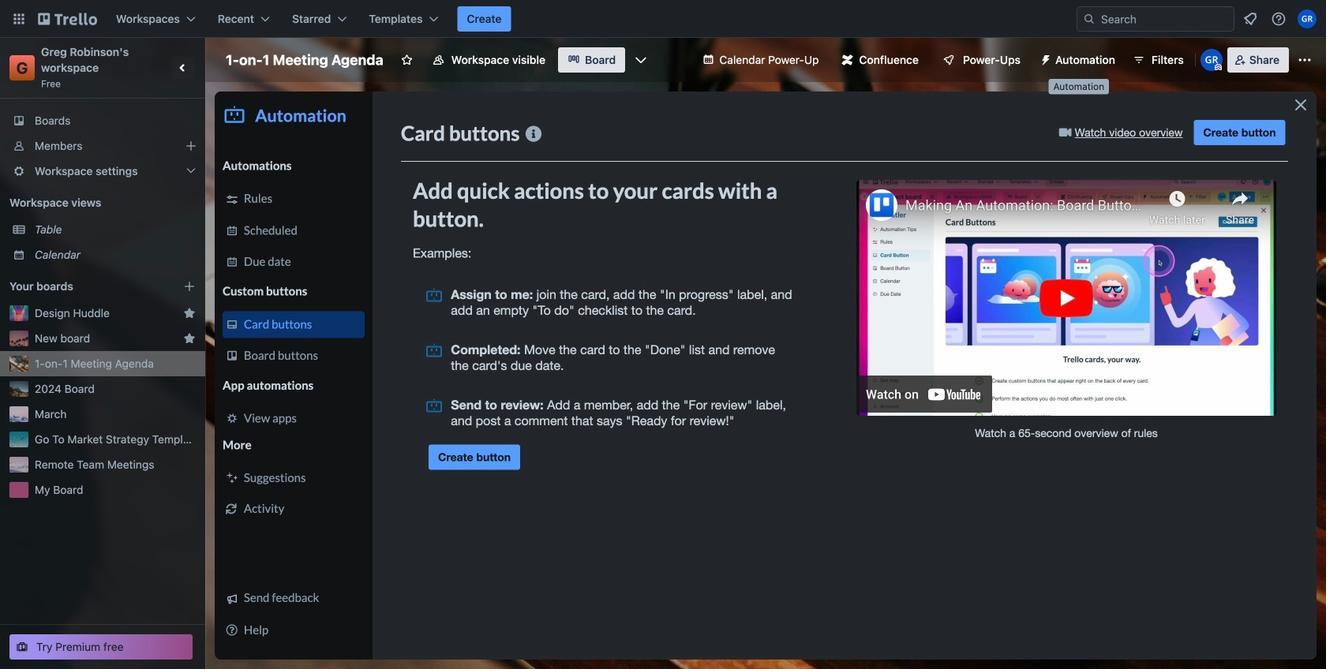 Task type: locate. For each thing, give the bounding box(es) containing it.
tooltip
[[1049, 79, 1109, 94]]

back to home image
[[38, 6, 97, 32]]

Board name text field
[[218, 47, 391, 73]]

workspace navigation collapse icon image
[[172, 57, 194, 79]]

Search field
[[1096, 8, 1234, 30]]

customize views image
[[633, 52, 649, 68]]

star or unstar board image
[[401, 54, 413, 66]]

1 vertical spatial starred icon image
[[183, 332, 196, 345]]

search image
[[1083, 13, 1096, 25]]

1 starred icon image from the top
[[183, 307, 196, 320]]

starred icon image
[[183, 307, 196, 320], [183, 332, 196, 345]]

show menu image
[[1297, 52, 1313, 68]]

0 vertical spatial starred icon image
[[183, 307, 196, 320]]

open information menu image
[[1271, 11, 1287, 27]]



Task type: describe. For each thing, give the bounding box(es) containing it.
0 notifications image
[[1241, 9, 1260, 28]]

confluence icon image
[[842, 54, 853, 66]]

primary element
[[0, 0, 1326, 38]]

greg robinson (gregrobinson96) image
[[1201, 49, 1223, 71]]

this member is an admin of this board. image
[[1215, 64, 1222, 71]]

add board image
[[183, 280, 196, 293]]

2 starred icon image from the top
[[183, 332, 196, 345]]

your boards with 8 items element
[[9, 277, 159, 296]]

sm image
[[1033, 47, 1056, 69]]

greg robinson (gregrobinson96) image
[[1298, 9, 1317, 28]]



Task type: vqa. For each thing, say whether or not it's contained in the screenshot.
search IMAGE at the top of page
yes



